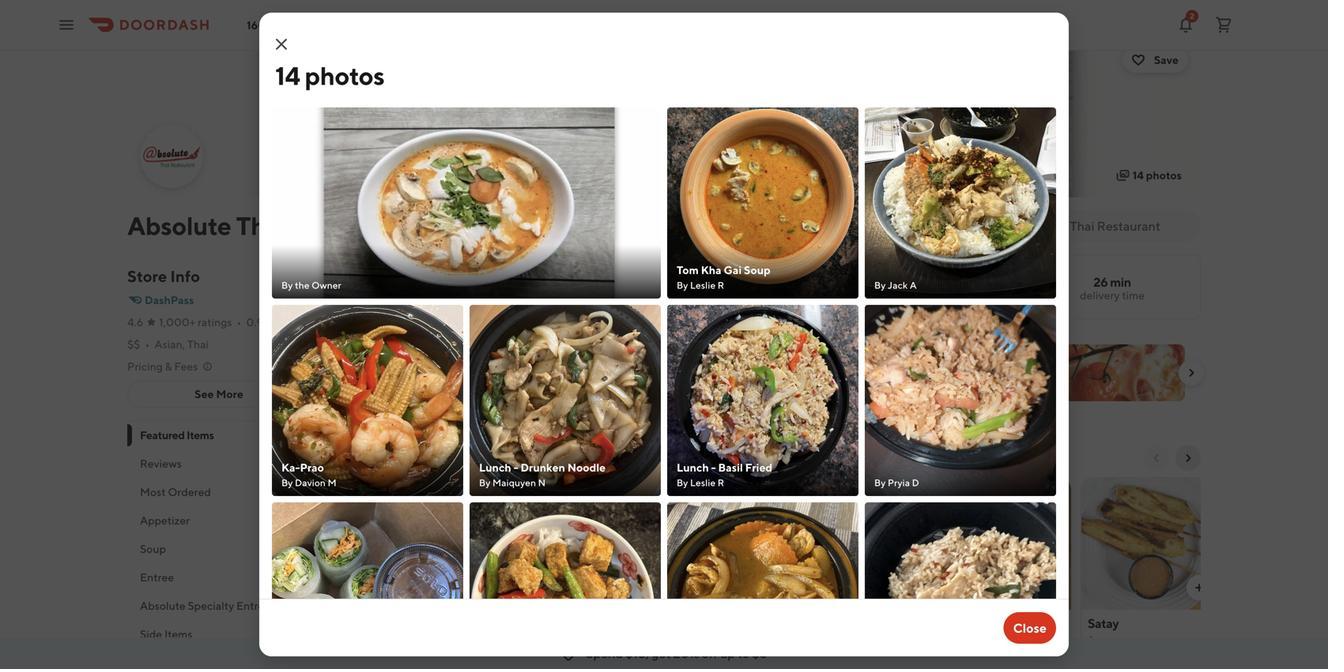 Task type: vqa. For each thing, say whether or not it's contained in the screenshot.


Task type: describe. For each thing, give the bounding box(es) containing it.
by the owner
[[282, 280, 342, 291]]

- for basil
[[711, 461, 716, 475]]

r for basil
[[718, 478, 725, 489]]

jack
[[888, 280, 908, 291]]

20%
[[674, 647, 699, 662]]

$$
[[127, 338, 140, 351]]

0 vertical spatial •
[[237, 316, 241, 329]]

close button
[[1004, 613, 1057, 645]]

absolute specialty entrees
[[140, 600, 275, 613]]

&
[[165, 360, 172, 373]]

get
[[652, 647, 671, 662]]

fee
[[981, 289, 997, 303]]

add item to cart image for pad thai image
[[442, 582, 455, 595]]

avenue
[[346, 18, 386, 31]]

pad see ew image
[[631, 478, 771, 611]]

Delivery radio
[[346, 274, 414, 300]]

0 vertical spatial thai
[[236, 211, 285, 241]]

0 horizontal spatial off
[[387, 355, 404, 372]]

14 photos button
[[1108, 163, 1192, 188]]

pad thai image
[[331, 478, 471, 611]]

maiquyen
[[493, 478, 536, 489]]

most for #2
[[501, 481, 524, 492]]

pennsylvania
[[276, 18, 344, 31]]

delivery inside 26 min delivery time
[[1080, 289, 1120, 302]]

pryia
[[888, 478, 910, 489]]

lunch - basil fried by leslie r
[[677, 461, 773, 489]]

mango
[[938, 616, 977, 632]]

see
[[195, 388, 214, 401]]

#2
[[486, 481, 499, 492]]

tom kha gai soup by leslie r
[[677, 264, 771, 291]]

1 horizontal spatial off
[[547, 355, 565, 372]]

0 horizontal spatial most
[[140, 486, 166, 499]]

$5
[[752, 647, 768, 662]]

restaurant
[[290, 211, 418, 241]]

liked for #1 most liked
[[374, 481, 399, 492]]

appetizer button
[[127, 507, 311, 535]]

store
[[127, 267, 167, 286]]

nw
[[388, 18, 409, 31]]

orders
[[444, 355, 484, 372]]

$0.00
[[950, 274, 986, 289]]

entree
[[140, 571, 174, 584]]

kha
[[701, 264, 722, 277]]

26
[[1094, 275, 1108, 290]]

a
[[910, 280, 917, 291]]

up for off
[[720, 647, 735, 662]]

add item to cart image for spring rolls image
[[893, 582, 906, 595]]

fees
[[174, 360, 198, 373]]

up for orders
[[487, 355, 503, 372]]

soup button
[[127, 535, 311, 564]]

0 vertical spatial featured
[[140, 429, 185, 442]]

ka-
[[282, 461, 300, 475]]

asian,
[[155, 338, 185, 351]]

Item Search search field
[[974, 217, 1189, 235]]

close
[[1014, 621, 1047, 636]]

14 inside dialog
[[275, 61, 300, 91]]

$10
[[521, 355, 545, 372]]

0.9
[[246, 316, 263, 329]]

side items
[[140, 628, 192, 641]]

see more
[[195, 388, 243, 401]]

absolute for absolute specialty entrees
[[140, 600, 186, 613]]

open menu image
[[57, 15, 76, 34]]

lunch for lunch - basil fried
[[677, 461, 709, 475]]

rice
[[1039, 616, 1064, 632]]

close store images image
[[272, 35, 291, 54]]

ordered
[[168, 486, 211, 499]]

0 vertical spatial 2
[[1190, 11, 1195, 21]]

next button of carousel image
[[1182, 452, 1195, 465]]

satay
[[1088, 616, 1119, 632]]

40welcome,
[[597, 355, 694, 372]]

more
[[216, 388, 243, 401]]

40%
[[355, 355, 384, 372]]

0 horizontal spatial previous button of carousel image
[[333, 367, 346, 380]]

$$ • asian, thai
[[127, 338, 209, 351]]

tom
[[677, 264, 699, 277]]

soup inside tom kha gai soup by leslie r
[[744, 264, 771, 277]]

soup inside soup button
[[140, 543, 166, 556]]

by inside ka-prao by davion m
[[282, 478, 293, 489]]

by inside lunch - drunken noodle by maiquyen n
[[479, 478, 491, 489]]

leslie for lunch
[[690, 478, 716, 489]]

$0.00 delivery fee
[[939, 274, 997, 303]]

basil
[[719, 461, 743, 475]]

prao
[[300, 461, 324, 475]]

subtotals
[[406, 374, 464, 391]]

most ordered button
[[127, 478, 311, 507]]

1600 pennsylvania avenue nw button
[[247, 18, 421, 31]]

leslie for tom
[[690, 280, 716, 291]]

delivery
[[359, 280, 402, 293]]

mango and sticky rice
[[938, 616, 1064, 632]]

satay image
[[1082, 478, 1222, 611]]

spend
[[586, 647, 623, 662]]

0 horizontal spatial featured items
[[140, 429, 214, 442]]

order methods option group
[[346, 274, 476, 300]]

0 items, open order cart image
[[1215, 15, 1234, 34]]

appetizer
[[140, 514, 190, 528]]

the
[[295, 280, 310, 291]]

pricing & fees
[[127, 360, 198, 373]]

#1 most liked button
[[330, 478, 471, 670]]

40% off first 2 orders up to $10 off with 40welcome, valid on subtotals $15
[[355, 355, 694, 391]]

by jack a
[[875, 280, 917, 291]]

absolute specialty entrees button
[[127, 592, 311, 621]]

fried
[[746, 461, 773, 475]]

davion
[[295, 478, 326, 489]]



Task type: locate. For each thing, give the bounding box(es) containing it.
most
[[349, 481, 372, 492], [501, 481, 524, 492], [140, 486, 166, 499]]

-
[[514, 461, 519, 475], [711, 461, 716, 475]]

on
[[387, 374, 403, 391]]

delivery inside $0.00 delivery fee
[[939, 289, 979, 303]]

add item to cart image for satay image
[[1193, 582, 1206, 595]]

items inside heading
[[413, 447, 462, 470]]

add item to cart image for pad see ew image at bottom
[[743, 582, 755, 595]]

by inside tom kha gai soup by leslie r
[[677, 280, 688, 291]]

2 inside 40% off first 2 orders up to $10 off with 40welcome, valid on subtotals $15
[[434, 355, 442, 372]]

items right side
[[164, 628, 192, 641]]

pricing & fees button
[[127, 359, 214, 375]]

$15,
[[626, 647, 649, 662]]

1 horizontal spatial up
[[720, 647, 735, 662]]

1 horizontal spatial photos
[[1147, 169, 1182, 182]]

mi
[[266, 316, 278, 329]]

0 vertical spatial r
[[718, 280, 725, 291]]

r down the kha
[[718, 280, 725, 291]]

1 horizontal spatial soup
[[744, 264, 771, 277]]

0 horizontal spatial 14 photos
[[275, 61, 385, 91]]

0 vertical spatial previous button of carousel image
[[333, 367, 346, 380]]

1 horizontal spatial most
[[349, 481, 372, 492]]

off up on
[[387, 355, 404, 372]]

delivery
[[1080, 289, 1120, 302], [939, 289, 979, 303]]

0 vertical spatial items
[[187, 429, 214, 442]]

spend $15, get 20% off up to $5
[[586, 647, 768, 662]]

next button of carousel image
[[1186, 367, 1198, 380]]

- left basil
[[711, 461, 716, 475]]

14 photos inside button
[[1133, 169, 1182, 182]]

time
[[1123, 289, 1145, 302]]

thai
[[236, 211, 285, 241], [187, 338, 209, 351]]

1 leslie from the top
[[690, 280, 716, 291]]

0 vertical spatial photos
[[305, 61, 385, 91]]

r for gai
[[718, 280, 725, 291]]

items down subtotals
[[413, 447, 462, 470]]

liked inside #2 most liked button
[[526, 481, 551, 492]]

thai down 1,000+ ratings •
[[187, 338, 209, 351]]

0 horizontal spatial soup
[[140, 543, 166, 556]]

0 horizontal spatial liked
[[374, 481, 399, 492]]

up inside 40% off first 2 orders up to $10 off with 40welcome, valid on subtotals $15
[[487, 355, 503, 372]]

0 horizontal spatial add item to cart image
[[592, 582, 605, 595]]

pickup
[[427, 280, 463, 293]]

r
[[718, 280, 725, 291], [718, 478, 725, 489]]

1 vertical spatial items
[[413, 447, 462, 470]]

1 horizontal spatial featured
[[330, 447, 410, 470]]

2 right first
[[434, 355, 442, 372]]

1600 pennsylvania avenue nw
[[247, 18, 409, 31]]

r inside lunch - basil fried by leslie r
[[718, 478, 725, 489]]

2 left 0 items, open order cart image
[[1190, 11, 1195, 21]]

add item to cart image
[[592, 582, 605, 595], [743, 582, 755, 595]]

0 vertical spatial to
[[506, 355, 519, 372]]

items
[[187, 429, 214, 442], [413, 447, 462, 470], [164, 628, 192, 641]]

most down the reviews
[[140, 486, 166, 499]]

1 lunch from the left
[[479, 461, 511, 475]]

2 liked from the left
[[526, 481, 551, 492]]

1 vertical spatial absolute
[[140, 600, 186, 613]]

$15
[[466, 374, 488, 391]]

up left $5
[[720, 647, 735, 662]]

- up maiquyen
[[514, 461, 519, 475]]

most right #2
[[501, 481, 524, 492]]

1600
[[247, 18, 274, 31]]

absolute up side items
[[140, 600, 186, 613]]

0 vertical spatial 14
[[275, 61, 300, 91]]

save button
[[1123, 47, 1189, 73]]

r down basil
[[718, 478, 725, 489]]

add item to cart image up spend
[[592, 582, 605, 595]]

entree button
[[127, 564, 311, 592]]

1 add item to cart image from the left
[[442, 582, 455, 595]]

0 horizontal spatial 14
[[275, 61, 300, 91]]

up up $15
[[487, 355, 503, 372]]

0 vertical spatial up
[[487, 355, 503, 372]]

1 horizontal spatial add item to cart image
[[743, 582, 755, 595]]

1 horizontal spatial 2
[[1190, 11, 1195, 21]]

drunken noodle image
[[481, 478, 621, 611]]

1 vertical spatial 2
[[434, 355, 442, 372]]

1 vertical spatial 14 photos
[[1133, 169, 1182, 182]]

to left $5
[[738, 647, 750, 662]]

mango and sticky rice image
[[932, 478, 1072, 611]]

0 vertical spatial 14 photos
[[275, 61, 385, 91]]

0 horizontal spatial thai
[[187, 338, 209, 351]]

absolute for absolute thai restaurant
[[127, 211, 231, 241]]

soup
[[744, 264, 771, 277], [140, 543, 166, 556]]

info
[[170, 267, 200, 286]]

thai up by the owner
[[236, 211, 285, 241]]

0 horizontal spatial 2
[[434, 355, 442, 372]]

0 horizontal spatial featured
[[140, 429, 185, 442]]

store info
[[127, 267, 200, 286]]

owner
[[312, 280, 342, 291]]

n
[[538, 478, 546, 489]]

1 vertical spatial to
[[738, 647, 750, 662]]

1 vertical spatial featured
[[330, 447, 410, 470]]

leslie inside lunch - basil fried by leslie r
[[690, 478, 716, 489]]

soup right gai
[[744, 264, 771, 277]]

1,000+ ratings •
[[159, 316, 241, 329]]

add item to cart image inside #2 most liked button
[[592, 582, 605, 595]]

spring rolls image
[[781, 478, 921, 611]]

select promotional banner element
[[718, 402, 813, 430]]

2 - from the left
[[711, 461, 716, 475]]

0 horizontal spatial to
[[506, 355, 519, 372]]

0 horizontal spatial •
[[145, 338, 150, 351]]

$10.00
[[1088, 635, 1126, 649]]

1 vertical spatial thai
[[187, 338, 209, 351]]

14 photos inside dialog
[[275, 61, 385, 91]]

1 horizontal spatial delivery
[[1080, 289, 1120, 302]]

0 horizontal spatial photos
[[305, 61, 385, 91]]

see more button
[[128, 382, 310, 407]]

absolute inside button
[[140, 600, 186, 613]]

- for drunken
[[514, 461, 519, 475]]

by pryia d
[[875, 478, 920, 489]]

most for #1
[[349, 481, 372, 492]]

lunch up #2
[[479, 461, 511, 475]]

previous button of carousel image left next button of carousel icon
[[1151, 452, 1163, 465]]

valid
[[355, 374, 385, 391]]

0 horizontal spatial up
[[487, 355, 503, 372]]

0 horizontal spatial delivery
[[939, 289, 979, 303]]

gai
[[724, 264, 742, 277]]

reviews
[[140, 458, 182, 471]]

items inside button
[[164, 628, 192, 641]]

1 vertical spatial photos
[[1147, 169, 1182, 182]]

• left 0.9
[[237, 316, 241, 329]]

noodle
[[568, 461, 606, 475]]

0 horizontal spatial -
[[514, 461, 519, 475]]

absolute thai restaurant
[[127, 211, 418, 241]]

2 leslie from the top
[[690, 478, 716, 489]]

to for $5
[[738, 647, 750, 662]]

featured inside featured items heading
[[330, 447, 410, 470]]

photos inside button
[[1147, 169, 1182, 182]]

sticky
[[1003, 616, 1037, 632]]

1 - from the left
[[514, 461, 519, 475]]

1 vertical spatial featured items
[[330, 447, 462, 470]]

entrees
[[236, 600, 275, 613]]

1 horizontal spatial thai
[[236, 211, 285, 241]]

4.6
[[127, 316, 143, 329]]

lunch left basil
[[677, 461, 709, 475]]

- inside lunch - drunken noodle by maiquyen n
[[514, 461, 519, 475]]

d
[[912, 478, 920, 489]]

1 horizontal spatial 14 photos
[[1133, 169, 1182, 182]]

2
[[1190, 11, 1195, 21], [434, 355, 442, 372]]

featured up the reviews
[[140, 429, 185, 442]]

add item to cart image for mango and sticky rice image
[[1043, 582, 1056, 595]]

#2 most liked button
[[480, 478, 622, 670]]

#1
[[336, 481, 347, 492]]

featured
[[140, 429, 185, 442], [330, 447, 410, 470]]

previous button of carousel image left 40%
[[333, 367, 346, 380]]

0 vertical spatial soup
[[744, 264, 771, 277]]

pricing
[[127, 360, 163, 373]]

2 r from the top
[[718, 478, 725, 489]]

off right $10
[[547, 355, 565, 372]]

14 inside the "14 photos" button
[[1133, 169, 1144, 182]]

save
[[1155, 53, 1179, 66]]

2 lunch from the left
[[677, 461, 709, 475]]

to inside 40% off first 2 orders up to $10 off with 40welcome, valid on subtotals $15
[[506, 355, 519, 372]]

leslie inside tom kha gai soup by leslie r
[[690, 280, 716, 291]]

1 horizontal spatial 14
[[1133, 169, 1144, 182]]

delivery left fee
[[939, 289, 979, 303]]

1 vertical spatial soup
[[140, 543, 166, 556]]

- inside lunch - basil fried by leslie r
[[711, 461, 716, 475]]

absolute up "info"
[[127, 211, 231, 241]]

1 r from the top
[[718, 280, 725, 291]]

lunch
[[479, 461, 511, 475], [677, 461, 709, 475]]

#2 most liked
[[486, 481, 551, 492]]

1 vertical spatial •
[[145, 338, 150, 351]]

1 liked from the left
[[374, 481, 399, 492]]

0 vertical spatial absolute
[[127, 211, 231, 241]]

2 add item to cart image from the left
[[743, 582, 755, 595]]

r inside tom kha gai soup by leslie r
[[718, 280, 725, 291]]

photos inside dialog
[[305, 61, 385, 91]]

by inside lunch - basil fried by leslie r
[[677, 478, 688, 489]]

to left $10
[[506, 355, 519, 372]]

14
[[275, 61, 300, 91], [1133, 169, 1144, 182]]

leslie
[[690, 280, 716, 291], [690, 478, 716, 489]]

14 photos dialog
[[259, 13, 1069, 670]]

with
[[567, 355, 595, 372]]

featured items up #1 most liked
[[330, 447, 462, 470]]

featured items up the reviews
[[140, 429, 214, 442]]

• right $$
[[145, 338, 150, 351]]

delivery left time
[[1080, 289, 1120, 302]]

1 vertical spatial r
[[718, 478, 725, 489]]

lunch inside lunch - basil fried by leslie r
[[677, 461, 709, 475]]

2 add item to cart image from the left
[[893, 582, 906, 595]]

2 horizontal spatial most
[[501, 481, 524, 492]]

liked for #2 most liked
[[526, 481, 551, 492]]

items up reviews button
[[187, 429, 214, 442]]

1 horizontal spatial previous button of carousel image
[[1151, 452, 1163, 465]]

4 add item to cart image from the left
[[1193, 582, 1206, 595]]

26 min delivery time
[[1080, 275, 1145, 302]]

liked down featured items heading at the bottom left of the page
[[374, 481, 399, 492]]

ka-prao by davion m
[[282, 461, 337, 489]]

1 horizontal spatial •
[[237, 316, 241, 329]]

1 horizontal spatial liked
[[526, 481, 551, 492]]

lunch - drunken noodle by maiquyen n
[[479, 461, 606, 489]]

specialty
[[188, 600, 234, 613]]

off right 20%
[[702, 647, 718, 662]]

satay $10.00
[[1088, 616, 1126, 649]]

#1 most liked
[[336, 481, 399, 492]]

1 vertical spatial previous button of carousel image
[[1151, 452, 1163, 465]]

1 vertical spatial 14
[[1133, 169, 1144, 182]]

soup up the entree at the left of page
[[140, 543, 166, 556]]

and
[[980, 616, 1001, 632]]

featured up #1 most liked
[[330, 447, 410, 470]]

14 up item search search field
[[1133, 169, 1144, 182]]

1 horizontal spatial -
[[711, 461, 716, 475]]

liked down drunken
[[526, 481, 551, 492]]

featured items heading
[[330, 446, 462, 471]]

0 vertical spatial featured items
[[140, 429, 214, 442]]

0.9 mi
[[246, 316, 278, 329]]

0 vertical spatial leslie
[[690, 280, 716, 291]]

add item to cart image for drunken noodle image
[[592, 582, 605, 595]]

add item to cart image up $5
[[743, 582, 755, 595]]

3 add item to cart image from the left
[[1043, 582, 1056, 595]]

mango and sticky rice button
[[931, 478, 1072, 670]]

add item to cart image
[[442, 582, 455, 595], [893, 582, 906, 595], [1043, 582, 1056, 595], [1193, 582, 1206, 595]]

previous button of carousel image
[[333, 367, 346, 380], [1151, 452, 1163, 465]]

liked inside #1 most liked button
[[374, 481, 399, 492]]

1 horizontal spatial lunch
[[677, 461, 709, 475]]

lunch for lunch - drunken noodle
[[479, 461, 511, 475]]

to for $10
[[506, 355, 519, 372]]

absolute
[[127, 211, 231, 241], [140, 600, 186, 613]]

notification bell image
[[1177, 15, 1196, 34]]

absolute thai restaurant image
[[127, 32, 1201, 198], [142, 127, 202, 187]]

1 horizontal spatial featured items
[[330, 447, 462, 470]]

14 down close store images at the left top
[[275, 61, 300, 91]]

dashpass
[[145, 294, 194, 307]]

1 vertical spatial up
[[720, 647, 735, 662]]

1 vertical spatial leslie
[[690, 478, 716, 489]]

lunch inside lunch - drunken noodle by maiquyen n
[[479, 461, 511, 475]]

1,000+
[[159, 316, 196, 329]]

min
[[1111, 275, 1132, 290]]

Pickup radio
[[405, 274, 476, 300]]

14 photos
[[275, 61, 385, 91], [1133, 169, 1182, 182]]

1 add item to cart image from the left
[[592, 582, 605, 595]]

0 horizontal spatial lunch
[[479, 461, 511, 475]]

1 horizontal spatial to
[[738, 647, 750, 662]]

reviews button
[[127, 450, 311, 478]]

most right #1
[[349, 481, 372, 492]]

2 vertical spatial items
[[164, 628, 192, 641]]

2 horizontal spatial off
[[702, 647, 718, 662]]

most ordered
[[140, 486, 211, 499]]



